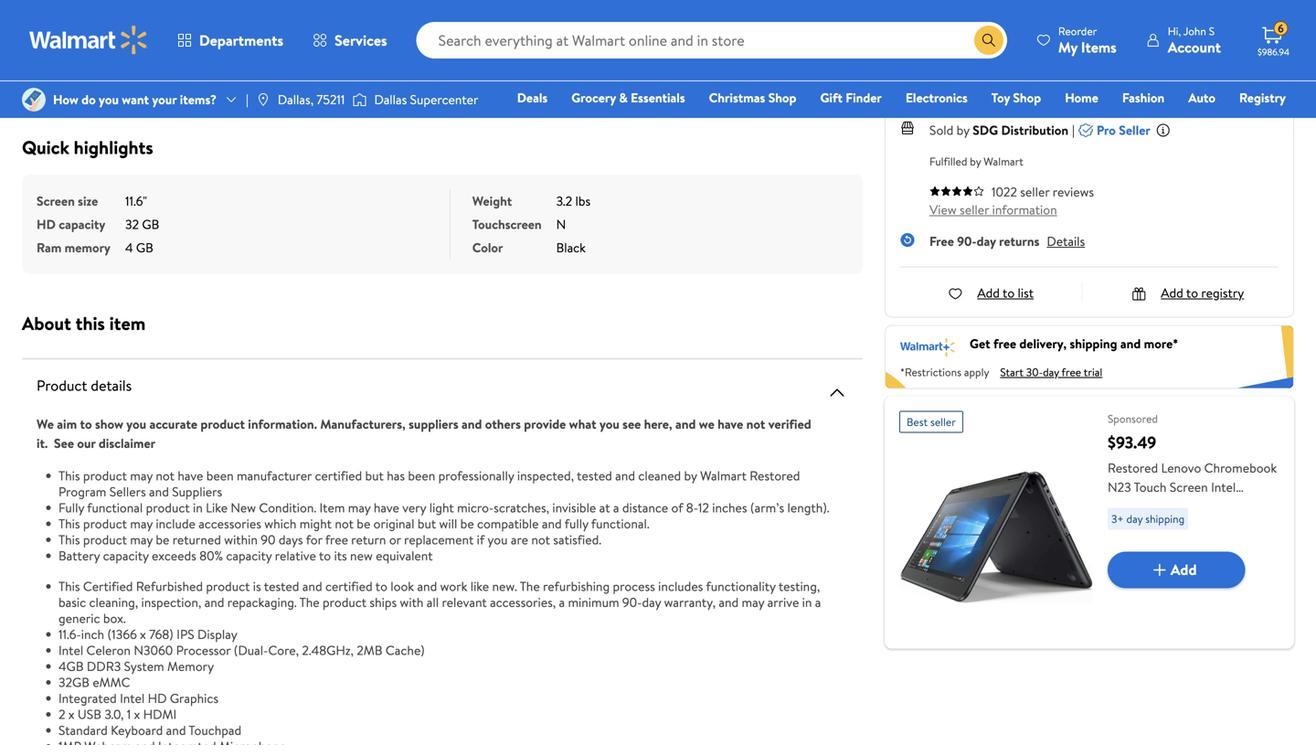 Task type: describe. For each thing, give the bounding box(es) containing it.
hd inside "this certified refurbished product is tested and certified to look and work like new. the refurbishing process includes functionality testing, basic cleaning, inspection, and repackaging. the product ships with all relevant accessories, a minimum 90-day warranty, and may arrive in a generic box. 11.6-inch (1366 x 768) ips display intel celeron n3060 processor (dual-core, 2.48ghz, 2mb cache) 4gb ddr3 system memory 32gb emmc integrated intel hd graphics 2 x usb 3.0, 1 x hdmi standard keyboard and touchpad"
[[148, 690, 167, 707]]

days
[[279, 531, 303, 549]]

cleaning,
[[89, 594, 138, 611]]

gift finder
[[821, 89, 882, 107]]

and right warranty,
[[719, 594, 739, 611]]

color
[[473, 239, 503, 257]]

basic
[[59, 594, 86, 611]]

seller inside $93.49 "group"
[[931, 414, 956, 430]]

toy
[[992, 89, 1011, 107]]

*restrictions
[[901, 364, 962, 380]]

delivery,
[[1020, 335, 1067, 352]]

product details image
[[827, 382, 849, 404]]

add for add to list
[[978, 284, 1000, 302]]

1 been from the left
[[206, 467, 234, 485]]

all
[[427, 594, 439, 611]]

about this item
[[22, 310, 146, 336]]

(dual-
[[234, 642, 268, 659]]

product left is at bottom
[[206, 578, 250, 595]]

certified for but
[[315, 467, 362, 485]]

certified for to
[[326, 578, 373, 595]]

and left the others
[[462, 415, 482, 433]]

light
[[430, 499, 454, 517]]

home link
[[1057, 88, 1107, 107]]

2 been from the left
[[408, 467, 436, 485]]

product down functional
[[83, 531, 127, 549]]

 image for dallas supercenter
[[353, 91, 367, 109]]

dallas, 75211 button
[[969, 65, 1038, 83]]

refurbishing
[[543, 578, 610, 595]]

invisible
[[553, 499, 597, 517]]

walmart+
[[1232, 114, 1287, 132]]

dallas
[[374, 90, 407, 108]]

(arm's
[[751, 499, 785, 517]]

add to cart image
[[1149, 559, 1171, 581]]

you inside this product may not have been manufacturer certified but has been professionally inspected, tested and cleaned by walmart restored program sellers and suppliers fully functional product in like new condition. item may have very light micro-scratches, invisible at a distance of 8-12 inches (arm's length). this product may include accessories which might not be original but will be compatible and fully functional. this product may be returned within 90 days for free return or replacement if you are not satisfied. battery capacity exceeds 80% capacity relative to its new equivalent
[[488, 531, 508, 549]]

information. manufacturers,
[[248, 415, 406, 433]]

2 inside "this certified refurbished product is tested and certified to look and work like new. the refurbishing process includes functionality testing, basic cleaning, inspection, and repackaging. the product ships with all relevant accessories, a minimum 90-day warranty, and may arrive in a generic box. 11.6-inch (1366 x 768) ips display intel celeron n3060 processor (dual-core, 2.48ghz, 2mb cache) 4gb ddr3 system memory 32gb emmc integrated intel hd graphics 2 x usb 3.0, 1 x hdmi standard keyboard and touchpad"
[[59, 706, 65, 723]]

arrives dec 2
[[929, 11, 994, 27]]

2mb
[[357, 642, 383, 659]]

toy shop link
[[984, 88, 1050, 107]]

1 horizontal spatial but
[[418, 515, 436, 533]]

look
[[391, 578, 414, 595]]

0 vertical spatial 75211
[[1009, 65, 1038, 83]]

fulfilled by walmart
[[930, 154, 1024, 169]]

1 not from the left
[[1059, 11, 1078, 27]]

arrive
[[768, 594, 800, 611]]

1
[[127, 706, 131, 723]]

0 horizontal spatial a
[[559, 594, 565, 611]]

n3060
[[134, 642, 173, 659]]

not right are
[[532, 531, 550, 549]]

delivery to dallas, 75211
[[901, 65, 1038, 83]]

more*
[[1145, 335, 1179, 352]]

2 not available button from the left
[[1158, 0, 1279, 56]]

satisfied.
[[554, 531, 602, 549]]

gift finder link
[[813, 88, 891, 107]]

you left 'see'
[[600, 415, 620, 433]]

3.2
[[557, 192, 573, 210]]

80%
[[200, 547, 223, 565]]

if
[[477, 531, 485, 549]]

ships
[[370, 594, 397, 611]]

1 horizontal spatial walmart
[[984, 154, 1024, 169]]

my
[[1059, 37, 1078, 57]]

delivery
[[901, 65, 947, 83]]

view seller information link
[[930, 201, 1058, 219]]

1 this from the top
[[59, 467, 80, 485]]

0 vertical spatial |
[[246, 90, 249, 108]]

keyboard
[[111, 722, 163, 739]]

electronics
[[906, 89, 968, 107]]

provide
[[524, 415, 566, 433]]

usb
[[78, 706, 101, 723]]

*restrictions apply
[[901, 364, 990, 380]]

we
[[37, 415, 54, 433]]

electronics link
[[898, 88, 976, 107]]

return
[[351, 531, 386, 549]]

pro seller
[[1097, 121, 1151, 139]]

hi,
[[1169, 23, 1182, 39]]

details button
[[1047, 232, 1086, 250]]

display
[[198, 626, 237, 643]]

0 vertical spatial but
[[365, 467, 384, 485]]

free inside this product may not have been manufacturer certified but has been professionally inspected, tested and cleaned by walmart restored program sellers and suppliers fully functional product in like new condition. item may have very light micro-scratches, invisible at a distance of 8-12 inches (arm's length). this product may include accessories which might not be original but will be compatible and fully functional. this product may be returned within 90 days for free return or replacement if you are not satisfied. battery capacity exceeds 80% capacity relative to its new equivalent
[[325, 531, 348, 549]]

shipping inside $93.49 "group"
[[1146, 511, 1185, 527]]

to inside this product may not have been manufacturer certified but has been professionally inspected, tested and cleaned by walmart restored program sellers and suppliers fully functional product in like new condition. item may have very light micro-scratches, invisible at a distance of 8-12 inches (arm's length). this product may include accessories which might not be original but will be compatible and fully functional. this product may be returned within 90 days for free return or replacement if you are not satisfied. battery capacity exceeds 80% capacity relative to its new equivalent
[[319, 547, 331, 565]]

a inside this product may not have been manufacturer certified but has been professionally inspected, tested and cleaned by walmart restored program sellers and suppliers fully functional product in like new condition. item may have very light micro-scratches, invisible at a distance of 8-12 inches (arm's length). this product may include accessories which might not be original but will be compatible and fully functional. this product may be returned within 90 days for free return or replacement if you are not satisfied. battery capacity exceeds 80% capacity relative to its new equivalent
[[614, 499, 620, 517]]

not inside we aim to show you accurate product information. manufacturers, suppliers and others provide what you see here, and we have not verified it.  see our disclaimer
[[747, 415, 766, 433]]

size
[[78, 192, 98, 210]]

like
[[206, 499, 228, 517]]

fashion
[[1123, 89, 1165, 107]]

capacity inside the 11.6" hd capacity
[[59, 215, 105, 233]]

restored
[[750, 467, 801, 485]]

1 horizontal spatial have
[[374, 499, 400, 517]]

our
[[77, 434, 96, 452]]

relevant
[[442, 594, 487, 611]]

sponsored $93.49
[[1108, 411, 1159, 454]]

90- inside "this certified refurbished product is tested and certified to look and work like new. the refurbishing process includes functionality testing, basic cleaning, inspection, and repackaging. the product ships with all relevant accessories, a minimum 90-day warranty, and may arrive in a generic box. 11.6-inch (1366 x 768) ips display intel celeron n3060 processor (dual-core, 2.48ghz, 2mb cache) 4gb ddr3 system memory 32gb emmc integrated intel hd graphics 2 x usb 3.0, 1 x hdmi standard keyboard and touchpad"
[[623, 594, 642, 611]]

product inside we aim to show you accurate product information. manufacturers, suppliers and others provide what you see here, and we have not verified it.  see our disclaimer
[[201, 415, 245, 433]]

n color
[[473, 215, 566, 257]]

by for sold
[[957, 121, 970, 139]]

deals link
[[509, 88, 556, 107]]

inches
[[713, 499, 748, 517]]

reorder my items
[[1059, 23, 1117, 57]]

equivalent
[[376, 547, 433, 565]]

capacity up is at bottom
[[226, 547, 272, 565]]

capacity up certified
[[103, 547, 149, 565]]

one debit link
[[1138, 113, 1217, 133]]

dallas supercenter
[[374, 90, 479, 108]]

and down graphics
[[166, 722, 186, 739]]

0 horizontal spatial be
[[156, 531, 170, 549]]

seller
[[1120, 121, 1151, 139]]

restored lenovo chromebook n23 touch screen intel celeron n3060 1.60ghz, 4gb ram ‎16gb ssd 11.6" led (refurbished) image
[[900, 440, 1094, 634]]

quick highlights
[[22, 134, 153, 160]]

and down relative
[[303, 578, 322, 595]]

Walmart Site-Wide search field
[[417, 22, 1008, 59]]

2 not from the left
[[1188, 11, 1207, 27]]

and inside banner
[[1121, 335, 1142, 352]]

debit
[[1177, 114, 1208, 132]]

start 30-day free trial
[[1001, 364, 1103, 380]]

search icon image
[[982, 33, 997, 48]]

and up display
[[204, 594, 224, 611]]

0 horizontal spatial have
[[178, 467, 203, 485]]

view seller information
[[930, 201, 1058, 219]]

not available for 2nd 'not available' button from right
[[1059, 11, 1121, 27]]

n
[[557, 215, 566, 233]]

seller for information
[[960, 201, 990, 219]]

s
[[1210, 23, 1216, 39]]

walmart plus image
[[901, 335, 956, 357]]

best seller
[[907, 414, 956, 430]]

processor
[[176, 642, 231, 659]]

tested inside this product may not have been manufacturer certified but has been professionally inspected, tested and cleaned by walmart restored program sellers and suppliers fully functional product in like new condition. item may have very light micro-scratches, invisible at a distance of 8-12 inches (arm's length). this product may include accessories which might not be original but will be compatible and fully functional. this product may be returned within 90 days for free return or replacement if you are not satisfied. battery capacity exceeds 80% capacity relative to its new equivalent
[[577, 467, 613, 485]]

to inside we aim to show you accurate product information. manufacturers, suppliers and others provide what you see here, and we have not verified it.  see our disclaimer
[[80, 415, 92, 433]]

add for add
[[1171, 560, 1198, 580]]

you up disclaimer
[[126, 415, 146, 433]]

refurbished
[[136, 578, 203, 595]]

grocery & essentials link
[[564, 88, 694, 107]]

0 vertical spatial free
[[994, 335, 1017, 352]]

condition.
[[259, 499, 317, 517]]

and right look
[[417, 578, 437, 595]]

we aim to show you accurate product information. manufacturers, suppliers and others provide what you see here, and we have not verified it.  see our disclaimer
[[37, 415, 812, 452]]

shop for christmas shop
[[769, 89, 797, 107]]

others
[[485, 415, 521, 433]]

essentials
[[631, 89, 686, 107]]

start
[[1001, 364, 1024, 380]]

product left ships
[[323, 594, 367, 611]]

product up returned
[[146, 499, 190, 517]]

3 this from the top
[[59, 531, 80, 549]]

length).
[[788, 499, 830, 517]]

and left cleaned
[[616, 467, 636, 485]]

1022
[[992, 183, 1018, 201]]

day inside get free delivery, shipping and more* banner
[[1044, 364, 1060, 380]]

registry
[[1202, 284, 1245, 302]]

touchpad
[[189, 722, 242, 739]]

new.
[[492, 578, 517, 595]]

to inside "this certified refurbished product is tested and certified to look and work like new. the refurbishing process includes functionality testing, basic cleaning, inspection, and repackaging. the product ships with all relevant accessories, a minimum 90-day warranty, and may arrive in a generic box. 11.6-inch (1366 x 768) ips display intel celeron n3060 processor (dual-core, 2.48ghz, 2mb cache) 4gb ddr3 system memory 32gb emmc integrated intel hd graphics 2 x usb 3.0, 1 x hdmi standard keyboard and touchpad"
[[376, 578, 388, 595]]

new
[[231, 499, 256, 517]]

to up electronics in the right of the page
[[950, 65, 962, 83]]



Task type: vqa. For each thing, say whether or not it's contained in the screenshot.
Kinetic Sand Scents, Ice Cream Station Playset image the 97
no



Task type: locate. For each thing, give the bounding box(es) containing it.
view
[[930, 201, 957, 219]]

1 vertical spatial by
[[971, 154, 982, 169]]

by right fulfilled
[[971, 154, 982, 169]]

 image for how do you want your items?
[[22, 88, 46, 112]]

2 horizontal spatial free
[[1062, 364, 1082, 380]]

add inside add button
[[1171, 560, 1198, 580]]

0 horizontal spatial seller
[[931, 414, 956, 430]]

1 horizontal spatial by
[[957, 121, 970, 139]]

testing,
[[779, 578, 821, 595]]

1 horizontal spatial hd
[[148, 690, 167, 707]]

shipping right '3+'
[[1146, 511, 1185, 527]]

0 vertical spatial 2
[[988, 11, 994, 27]]

1 vertical spatial 75211
[[317, 90, 345, 108]]

walmart inside this product may not have been manufacturer certified but has been professionally inspected, tested and cleaned by walmart restored program sellers and suppliers fully functional product in like new condition. item may have very light micro-scratches, invisible at a distance of 8-12 inches (arm's length). this product may include accessories which might not be original but will be compatible and fully functional. this product may be returned within 90 days for free return or replacement if you are not satisfied. battery capacity exceeds 80% capacity relative to its new equivalent
[[701, 467, 747, 485]]

be left original
[[357, 515, 371, 533]]

certified up item
[[315, 467, 362, 485]]

certified inside this product may not have been manufacturer certified but has been professionally inspected, tested and cleaned by walmart restored program sellers and suppliers fully functional product in like new condition. item may have very light micro-scratches, invisible at a distance of 8-12 inches (arm's length). this product may include accessories which might not be original but will be compatible and fully functional. this product may be returned within 90 days for free return or replacement if you are not satisfied. battery capacity exceeds 80% capacity relative to its new equivalent
[[315, 467, 362, 485]]

walmart image
[[29, 26, 148, 55]]

hd
[[37, 215, 56, 233], [148, 690, 167, 707]]

1 horizontal spatial not
[[1188, 11, 1207, 27]]

hdmi
[[143, 706, 177, 723]]

2 vertical spatial free
[[325, 531, 348, 549]]

2 available from the left
[[1209, 11, 1249, 27]]

 image left how on the left top of the page
[[22, 88, 46, 112]]

1 horizontal spatial in
[[803, 594, 812, 611]]

this down battery
[[59, 578, 80, 595]]

0 horizontal spatial available
[[1081, 11, 1121, 27]]

tested up at
[[577, 467, 613, 485]]

been up like
[[206, 467, 234, 485]]

1 not available button from the left
[[1029, 0, 1151, 56]]

0 horizontal spatial hd
[[37, 215, 56, 233]]

day right '3+'
[[1127, 511, 1143, 527]]

supercenter
[[410, 90, 479, 108]]

1 horizontal spatial not available
[[1188, 11, 1249, 27]]

0 horizontal spatial shipping
[[1070, 335, 1118, 352]]

but left has
[[365, 467, 384, 485]]

product
[[37, 375, 87, 396]]

returned
[[173, 531, 221, 549]]

returns
[[1000, 232, 1040, 250]]

shop inside toy shop link
[[1014, 89, 1042, 107]]

by for fulfilled
[[971, 154, 982, 169]]

apply
[[965, 364, 990, 380]]

0 vertical spatial dallas,
[[969, 65, 1006, 83]]

add to list
[[978, 284, 1034, 302]]

1 vertical spatial intel
[[120, 690, 145, 707]]

0 horizontal spatial the
[[300, 594, 320, 611]]

day inside $93.49 "group"
[[1127, 511, 1143, 527]]

replacement
[[404, 531, 474, 549]]

available up items
[[1081, 11, 1121, 27]]

by right 'sold'
[[957, 121, 970, 139]]

2 horizontal spatial have
[[718, 415, 744, 433]]

x right 1
[[134, 706, 140, 723]]

1 horizontal spatial  image
[[256, 92, 271, 107]]

1 vertical spatial in
[[803, 594, 812, 611]]

seller down 3.9843 stars out of 5, based on 1022 seller reviews element
[[960, 201, 990, 219]]

1 vertical spatial free
[[1062, 364, 1082, 380]]

have right we
[[718, 415, 744, 433]]

 image
[[22, 88, 46, 112], [353, 91, 367, 109], [256, 92, 271, 107]]

screen size
[[37, 192, 98, 210]]

1 horizontal spatial tested
[[577, 467, 613, 485]]

been right has
[[408, 467, 436, 485]]

hd up the ram
[[37, 215, 56, 233]]

available right john
[[1209, 11, 1249, 27]]

dallas, up 'toy'
[[969, 65, 1006, 83]]

0 horizontal spatial 75211
[[317, 90, 345, 108]]

micro-
[[457, 499, 494, 517]]

2 horizontal spatial be
[[461, 515, 474, 533]]

have inside we aim to show you accurate product information. manufacturers, suppliers and others provide what you see here, and we have not verified it.  see our disclaimer
[[718, 415, 744, 433]]

christmas shop
[[709, 89, 797, 107]]

battery
[[59, 547, 100, 565]]

day down view seller information link
[[977, 232, 997, 250]]

1 vertical spatial dallas,
[[278, 90, 314, 108]]

graphics
[[170, 690, 219, 707]]

2 vertical spatial have
[[374, 499, 400, 517]]

one
[[1147, 114, 1174, 132]]

and left we
[[676, 415, 696, 433]]

1 horizontal spatial free
[[994, 335, 1017, 352]]

6
[[1279, 21, 1285, 36]]

include
[[156, 515, 196, 533]]

90- right minimum
[[623, 594, 642, 611]]

functional.
[[592, 515, 650, 533]]

2 horizontal spatial seller
[[1021, 183, 1050, 201]]

fully
[[59, 499, 84, 517]]

3.9843 stars out of 5, based on 1022 seller reviews element
[[930, 186, 985, 197]]

0 horizontal spatial dallas,
[[278, 90, 314, 108]]

product up functional
[[83, 467, 127, 485]]

to left the its
[[319, 547, 331, 565]]

departments button
[[163, 18, 298, 62]]

75211 up toy shop link
[[1009, 65, 1038, 83]]

sold by sdg distribution
[[930, 121, 1069, 139]]

 image left 'dallas' at the top left of page
[[353, 91, 367, 109]]

not left "s"
[[1188, 11, 1207, 27]]

christmas shop link
[[701, 88, 805, 107]]

2 this from the top
[[59, 515, 80, 533]]

1 horizontal spatial 75211
[[1009, 65, 1038, 83]]

1 horizontal spatial a
[[614, 499, 620, 517]]

11.6" hd capacity
[[37, 192, 147, 233]]

may inside "this certified refurbished product is tested and certified to look and work like new. the refurbishing process includes functionality testing, basic cleaning, inspection, and repackaging. the product ships with all relevant accessories, a minimum 90-day warranty, and may arrive in a generic box. 11.6-inch (1366 x 768) ips display intel celeron n3060 processor (dual-core, 2.48ghz, 2mb cache) 4gb ddr3 system memory 32gb emmc integrated intel hd graphics 2 x usb 3.0, 1 x hdmi standard keyboard and touchpad"
[[742, 594, 765, 611]]

gb right 4
[[136, 239, 154, 257]]

the right new.
[[520, 578, 540, 595]]

seller for reviews
[[1021, 183, 1050, 201]]

gb for 32 gb ram memory
[[142, 215, 159, 233]]

free right for
[[325, 531, 348, 549]]

system
[[124, 658, 164, 675]]

1 horizontal spatial 2
[[988, 11, 994, 27]]

and left more*
[[1121, 335, 1142, 352]]

inspected,
[[518, 467, 574, 485]]

0 horizontal spatial intel
[[59, 642, 83, 659]]

0 vertical spatial have
[[718, 415, 744, 433]]

day down delivery,
[[1044, 364, 1060, 380]]

in right arrive
[[803, 594, 812, 611]]

a right arrive
[[816, 594, 822, 611]]

in inside this product may not have been manufacturer certified but has been professionally inspected, tested and cleaned by walmart restored program sellers and suppliers fully functional product in like new condition. item may have very light micro-scratches, invisible at a distance of 8-12 inches (arm's length). this product may include accessories which might not be original but will be compatible and fully functional. this product may be returned within 90 days for free return or replacement if you are not satisfied. battery capacity exceeds 80% capacity relative to its new equivalent
[[193, 499, 203, 517]]

Search search field
[[417, 22, 1008, 59]]

2 left usb
[[59, 706, 65, 723]]

not available button
[[1029, 0, 1151, 56], [1158, 0, 1279, 56]]

0 vertical spatial shipping
[[1070, 335, 1118, 352]]

0 horizontal spatial not available button
[[1029, 0, 1151, 56]]

and right "sellers"
[[149, 483, 169, 501]]

1 not available from the left
[[1059, 11, 1121, 27]]

1 horizontal spatial available
[[1209, 11, 1249, 27]]

this inside "this certified refurbished product is tested and certified to look and work like new. the refurbishing process includes functionality testing, basic cleaning, inspection, and repackaging. the product ships with all relevant accessories, a minimum 90-day warranty, and may arrive in a generic box. 11.6-inch (1366 x 768) ips display intel celeron n3060 processor (dual-core, 2.48ghz, 2mb cache) 4gb ddr3 system memory 32gb emmc integrated intel hd graphics 2 x usb 3.0, 1 x hdmi standard keyboard and touchpad"
[[59, 578, 80, 595]]

which
[[265, 515, 297, 533]]

free 90-day returns details
[[930, 232, 1086, 250]]

certified inside "this certified refurbished product is tested and certified to look and work like new. the refurbishing process includes functionality testing, basic cleaning, inspection, and repackaging. the product ships with all relevant accessories, a minimum 90-day warranty, and may arrive in a generic box. 11.6-inch (1366 x 768) ips display intel celeron n3060 processor (dual-core, 2.48ghz, 2mb cache) 4gb ddr3 system memory 32gb emmc integrated intel hd graphics 2 x usb 3.0, 1 x hdmi standard keyboard and touchpad"
[[326, 578, 373, 595]]

gift
[[821, 89, 843, 107]]

certified
[[315, 467, 362, 485], [326, 578, 373, 595]]

add for add to registry
[[1162, 284, 1184, 302]]

0 horizontal spatial in
[[193, 499, 203, 517]]

ram
[[37, 239, 62, 257]]

might
[[300, 515, 332, 533]]

to left the list
[[1003, 284, 1015, 302]]

x left 768)
[[140, 626, 146, 643]]

4 this from the top
[[59, 578, 80, 595]]

0 horizontal spatial not available
[[1059, 11, 1121, 27]]

registry link
[[1232, 88, 1295, 107]]

not available up account at the right top of the page
[[1188, 11, 1249, 27]]

x left usb
[[68, 706, 75, 723]]

1 vertical spatial but
[[418, 515, 436, 533]]

intel up 32gb
[[59, 642, 83, 659]]

2 horizontal spatial by
[[971, 154, 982, 169]]

dallas, 75211
[[278, 90, 345, 108]]

the right repackaging.
[[300, 594, 320, 611]]

product right accurate
[[201, 415, 245, 433]]

program
[[59, 483, 106, 501]]

trial
[[1084, 364, 1103, 380]]

1 horizontal spatial been
[[408, 467, 436, 485]]

1 horizontal spatial |
[[1073, 121, 1075, 139]]

toy shop
[[992, 89, 1042, 107]]

0 horizontal spatial walmart
[[701, 467, 747, 485]]

have up include
[[178, 467, 203, 485]]

tested right is at bottom
[[264, 578, 299, 595]]

get free delivery, shipping and more* banner
[[885, 325, 1295, 389]]

but left will
[[418, 515, 436, 533]]

distribution
[[1002, 121, 1069, 139]]

2 inside arrives dec 2 button
[[988, 11, 994, 27]]

0 vertical spatial gb
[[142, 215, 159, 233]]

emmc
[[93, 674, 130, 691]]

1 horizontal spatial not available button
[[1158, 0, 1279, 56]]

not available up items
[[1059, 11, 1121, 27]]

0 horizontal spatial but
[[365, 467, 384, 485]]

0 vertical spatial by
[[957, 121, 970, 139]]

not right "sellers"
[[156, 467, 175, 485]]

product down program
[[83, 515, 127, 533]]

gb
[[142, 215, 159, 233], [136, 239, 154, 257]]

1 shop from the left
[[769, 89, 797, 107]]

ips
[[177, 626, 195, 643]]

tested inside "this certified refurbished product is tested and certified to look and work like new. the refurbishing process includes functionality testing, basic cleaning, inspection, and repackaging. the product ships with all relevant accessories, a minimum 90-day warranty, and may arrive in a generic box. 11.6-inch (1366 x 768) ips display intel celeron n3060 processor (dual-core, 2.48ghz, 2mb cache) 4gb ddr3 system memory 32gb emmc integrated intel hd graphics 2 x usb 3.0, 1 x hdmi standard keyboard and touchpad"
[[264, 578, 299, 595]]

with
[[400, 594, 424, 611]]

dallas,
[[969, 65, 1006, 83], [278, 90, 314, 108]]

available
[[1081, 11, 1121, 27], [1209, 11, 1249, 27]]

0 vertical spatial hd
[[37, 215, 56, 233]]

1 vertical spatial 90-
[[623, 594, 642, 611]]

day inside "this certified refurbished product is tested and certified to look and work like new. the refurbishing process includes functionality testing, basic cleaning, inspection, and repackaging. the product ships with all relevant accessories, a minimum 90-day warranty, and may arrive in a generic box. 11.6-inch (1366 x 768) ips display intel celeron n3060 processor (dual-core, 2.48ghz, 2mb cache) 4gb ddr3 system memory 32gb emmc integrated intel hd graphics 2 x usb 3.0, 1 x hdmi standard keyboard and touchpad"
[[642, 594, 661, 611]]

1 vertical spatial shipping
[[1146, 511, 1185, 527]]

shipping up trial at the right
[[1070, 335, 1118, 352]]

1 vertical spatial have
[[178, 467, 203, 485]]

this up battery
[[59, 515, 80, 533]]

departments
[[199, 30, 284, 50]]

get free delivery, shipping and more*
[[970, 335, 1179, 352]]

2 not available from the left
[[1188, 11, 1249, 27]]

0 horizontal spatial tested
[[264, 578, 299, 595]]

0 horizontal spatial by
[[685, 467, 698, 485]]

not
[[747, 415, 766, 433], [156, 467, 175, 485], [335, 515, 354, 533], [532, 531, 550, 549]]

certified down the its
[[326, 578, 373, 595]]

intel
[[59, 642, 83, 659], [120, 690, 145, 707]]

been
[[206, 467, 234, 485], [408, 467, 436, 485]]

shipping inside get free delivery, shipping and more* banner
[[1070, 335, 1118, 352]]

2 vertical spatial by
[[685, 467, 698, 485]]

0 vertical spatial tested
[[577, 467, 613, 485]]

walmart up 1022
[[984, 154, 1024, 169]]

ddr3
[[87, 658, 121, 675]]

verified
[[769, 415, 812, 433]]

0 vertical spatial certified
[[315, 467, 362, 485]]

not available for first 'not available' button from right
[[1188, 11, 1249, 27]]

2 horizontal spatial  image
[[353, 91, 367, 109]]

suppliers
[[409, 415, 459, 433]]

0 horizontal spatial  image
[[22, 88, 46, 112]]

product details
[[37, 375, 132, 396]]

 image left dallas, 75211
[[256, 92, 271, 107]]

you right do
[[99, 90, 119, 108]]

includes
[[659, 578, 704, 595]]

capacity up the memory
[[59, 215, 105, 233]]

weight
[[473, 192, 512, 210]]

a left minimum
[[559, 594, 565, 611]]

and
[[1121, 335, 1142, 352], [462, 415, 482, 433], [676, 415, 696, 433], [616, 467, 636, 485], [149, 483, 169, 501], [542, 515, 562, 533], [303, 578, 322, 595], [417, 578, 437, 595], [204, 594, 224, 611], [719, 594, 739, 611], [166, 722, 186, 739]]

get
[[970, 335, 991, 352]]

to left look
[[376, 578, 388, 595]]

0 vertical spatial 90-
[[958, 232, 977, 250]]

2 shop from the left
[[1014, 89, 1042, 107]]

shop inside christmas shop link
[[769, 89, 797, 107]]

0 horizontal spatial shop
[[769, 89, 797, 107]]

walmart+ link
[[1224, 113, 1295, 133]]

1 horizontal spatial be
[[357, 515, 371, 533]]

seller right 1022
[[1021, 183, 1050, 201]]

scratches,
[[494, 499, 550, 517]]

$93.49 group
[[885, 396, 1295, 649]]

this up fully
[[59, 467, 80, 485]]

1 horizontal spatial intel
[[120, 690, 145, 707]]

a
[[614, 499, 620, 517], [559, 594, 565, 611], [816, 594, 822, 611]]

11.6"
[[125, 192, 147, 210]]

$986.94
[[1258, 46, 1290, 58]]

a right at
[[614, 499, 620, 517]]

not left verified
[[747, 415, 766, 433]]

0 horizontal spatial free
[[325, 531, 348, 549]]

 image for dallas, 75211
[[256, 92, 271, 107]]

90- right free
[[958, 232, 977, 250]]

sold
[[930, 121, 954, 139]]

add left registry
[[1162, 284, 1184, 302]]

0 vertical spatial intel
[[59, 642, 83, 659]]

celeron
[[86, 642, 131, 659]]

accessories
[[199, 515, 261, 533]]

0 horizontal spatial 90-
[[623, 594, 642, 611]]

gb for 4 gb
[[136, 239, 154, 257]]

cleaned
[[639, 467, 681, 485]]

memory
[[167, 658, 214, 675]]

dallas, down the services popup button
[[278, 90, 314, 108]]

free right get
[[994, 335, 1017, 352]]

1 vertical spatial certified
[[326, 578, 373, 595]]

1 horizontal spatial shipping
[[1146, 511, 1185, 527]]

0 vertical spatial walmart
[[984, 154, 1024, 169]]

intel up keyboard
[[120, 690, 145, 707]]

be right will
[[461, 515, 474, 533]]

by inside this product may not have been manufacturer certified but has been professionally inspected, tested and cleaned by walmart restored program sellers and suppliers fully functional product in like new condition. item may have very light micro-scratches, invisible at a distance of 8-12 inches (arm's length). this product may include accessories which might not be original but will be compatible and fully functional. this product may be returned within 90 days for free return or replacement if you are not satisfied. battery capacity exceeds 80% capacity relative to its new equivalent
[[685, 467, 698, 485]]

75211 left 'dallas' at the top left of page
[[317, 90, 345, 108]]

1 vertical spatial |
[[1073, 121, 1075, 139]]

to right aim
[[80, 415, 92, 433]]

home
[[1066, 89, 1099, 107]]

2 right dec
[[988, 11, 994, 27]]

4gb
[[59, 658, 84, 675]]

hi, john s account
[[1169, 23, 1222, 57]]

have left very
[[374, 499, 400, 517]]

day left warranty,
[[642, 594, 661, 611]]

seller right best
[[931, 414, 956, 430]]

shop right 'toy'
[[1014, 89, 1042, 107]]

hd right 1
[[148, 690, 167, 707]]

details
[[1047, 232, 1086, 250]]

walmart up inches
[[701, 467, 747, 485]]

2 horizontal spatial a
[[816, 594, 822, 611]]

functionality
[[706, 578, 776, 595]]

shop for toy shop
[[1014, 89, 1042, 107]]

0 horizontal spatial been
[[206, 467, 234, 485]]

in inside "this certified refurbished product is tested and certified to look and work like new. the refurbishing process includes functionality testing, basic cleaning, inspection, and repackaging. the product ships with all relevant accessories, a minimum 90-day warranty, and may arrive in a generic box. 11.6-inch (1366 x 768) ips display intel celeron n3060 processor (dual-core, 2.48ghz, 2mb cache) 4gb ddr3 system memory 32gb emmc integrated intel hd graphics 2 x usb 3.0, 1 x hdmi standard keyboard and touchpad"
[[803, 594, 812, 611]]

1 available from the left
[[1081, 11, 1121, 27]]

1 vertical spatial gb
[[136, 239, 154, 257]]

what
[[569, 415, 597, 433]]

hd inside the 11.6" hd capacity
[[37, 215, 56, 233]]

3.0,
[[105, 706, 124, 723]]

0 horizontal spatial not
[[1059, 11, 1078, 27]]

add button
[[1108, 552, 1246, 588]]

1 vertical spatial hd
[[148, 690, 167, 707]]

1 horizontal spatial shop
[[1014, 89, 1042, 107]]

| left pro
[[1073, 121, 1075, 139]]

1 horizontal spatial the
[[520, 578, 540, 595]]

and left fully
[[542, 515, 562, 533]]

not up my
[[1059, 11, 1078, 27]]

0 vertical spatial in
[[193, 499, 203, 517]]

be left returned
[[156, 531, 170, 549]]

to left registry
[[1187, 284, 1199, 302]]

0 horizontal spatial |
[[246, 90, 249, 108]]

you right the "if"
[[488, 531, 508, 549]]

gb inside 32 gb ram memory
[[142, 215, 159, 233]]

1 horizontal spatial 90-
[[958, 232, 977, 250]]

by right cleaned
[[685, 467, 698, 485]]

1022 seller reviews
[[992, 183, 1095, 201]]

1 vertical spatial walmart
[[701, 467, 747, 485]]

0 horizontal spatial 2
[[59, 706, 65, 723]]

accurate
[[150, 415, 198, 433]]

process
[[613, 578, 656, 595]]

1 horizontal spatial dallas,
[[969, 65, 1006, 83]]

not right might
[[335, 515, 354, 533]]

1 horizontal spatial seller
[[960, 201, 990, 219]]

this down fully
[[59, 531, 80, 549]]

1 vertical spatial 2
[[59, 706, 65, 723]]

services
[[335, 30, 387, 50]]

services button
[[298, 18, 402, 62]]

pro seller info image
[[1157, 123, 1171, 137]]

1 vertical spatial tested
[[264, 578, 299, 595]]

information
[[993, 201, 1058, 219]]



